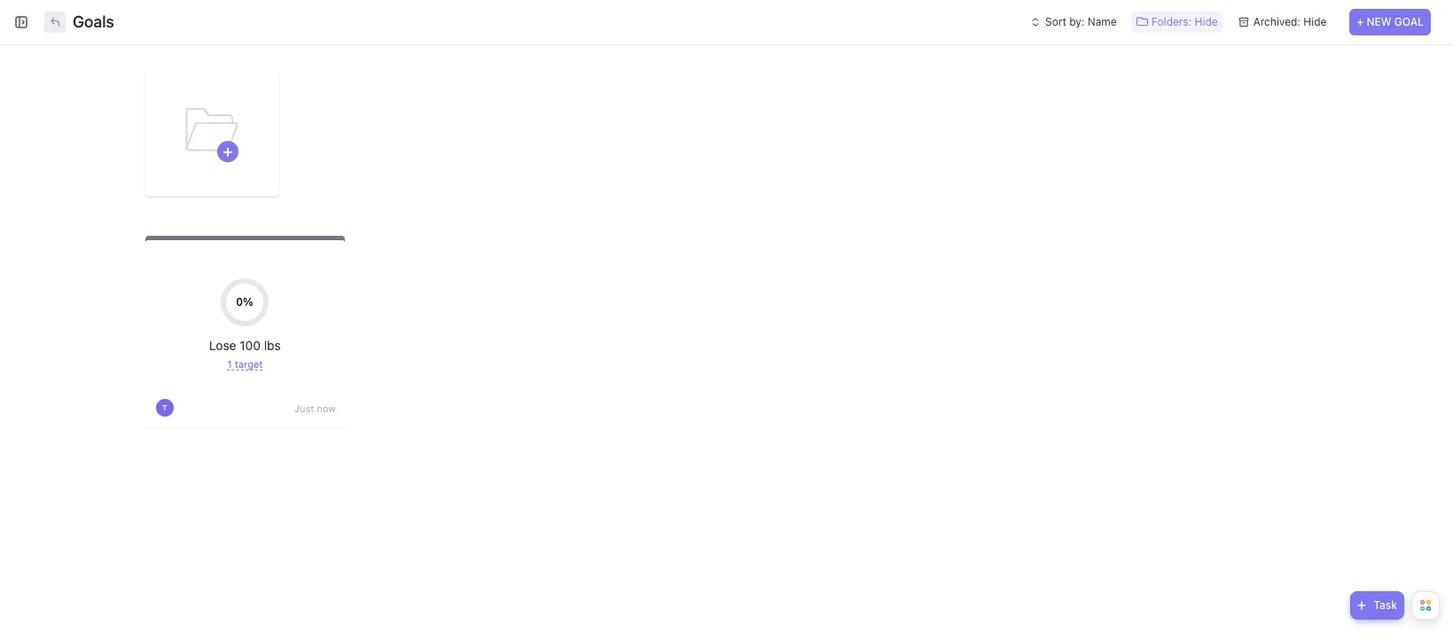 Task type: describe. For each thing, give the bounding box(es) containing it.
just now
[[294, 402, 336, 414]]

100
[[240, 338, 261, 353]]

new
[[1367, 15, 1392, 28]]

+ for +
[[223, 142, 233, 160]]

goals
[[73, 12, 114, 31]]

lose 100 lbs 1 target
[[209, 338, 281, 370]]

t
[[162, 403, 167, 412]]

sort
[[1045, 15, 1067, 28]]

t button
[[154, 397, 175, 418]]

hide for folders: hide
[[1195, 15, 1218, 28]]

by:
[[1069, 15, 1085, 28]]

lose
[[209, 338, 236, 353]]

+ new goal
[[1357, 15, 1424, 28]]

target
[[235, 358, 263, 370]]

hide for archived: hide
[[1304, 15, 1327, 28]]

archived: hide
[[1253, 15, 1327, 28]]



Task type: vqa. For each thing, say whether or not it's contained in the screenshot.
Goals
yes



Task type: locate. For each thing, give the bounding box(es) containing it.
folders:
[[1151, 15, 1192, 28]]

0 horizontal spatial +
[[223, 142, 233, 160]]

archived:
[[1253, 15, 1301, 28]]

hide right folders:
[[1195, 15, 1218, 28]]

now
[[317, 402, 336, 414]]

hide
[[1195, 15, 1218, 28], [1304, 15, 1327, 28]]

0 horizontal spatial hide
[[1195, 15, 1218, 28]]

0 vertical spatial +
[[1357, 15, 1364, 28]]

goal
[[1394, 15, 1424, 28]]

lbs
[[264, 338, 281, 353]]

1
[[227, 358, 232, 370]]

+ for + new goal
[[1357, 15, 1364, 28]]

+
[[1357, 15, 1364, 28], [223, 142, 233, 160]]

just
[[294, 402, 314, 414]]

1 horizontal spatial hide
[[1304, 15, 1327, 28]]

hide right the archived:
[[1304, 15, 1327, 28]]

2 hide from the left
[[1304, 15, 1327, 28]]

sort by: name
[[1045, 15, 1117, 28]]

1 vertical spatial +
[[223, 142, 233, 160]]

1 horizontal spatial +
[[1357, 15, 1364, 28]]

sort by: name button
[[1024, 12, 1122, 33]]

1 hide from the left
[[1195, 15, 1218, 28]]

name
[[1088, 15, 1117, 28]]

task
[[1374, 598, 1397, 612]]

folders: hide
[[1151, 15, 1218, 28]]



